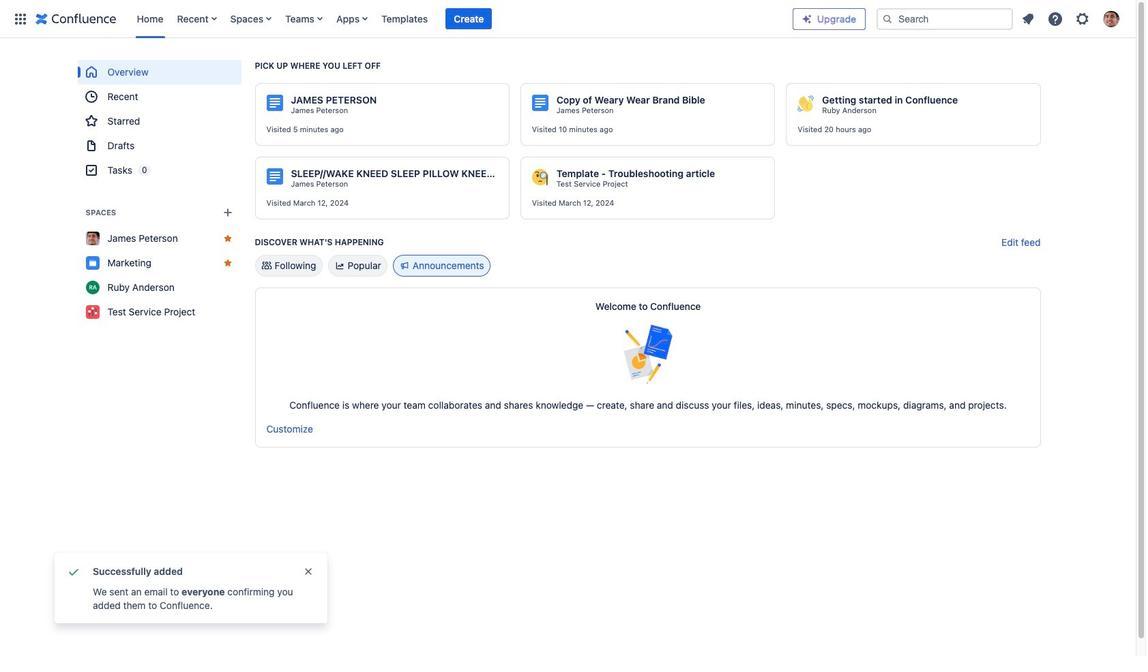 Task type: vqa. For each thing, say whether or not it's contained in the screenshot.
History
no



Task type: describe. For each thing, give the bounding box(es) containing it.
list item inside list
[[446, 8, 492, 30]]

1 unstar this space image from the top
[[222, 233, 233, 244]]

settings icon image
[[1074, 11, 1091, 27]]

help icon image
[[1047, 11, 1063, 27]]

Search field
[[877, 8, 1013, 30]]

create a space image
[[219, 205, 236, 221]]

notification icon image
[[1020, 11, 1036, 27]]

global element
[[8, 0, 793, 38]]

2 unstar this space image from the top
[[222, 258, 233, 269]]



Task type: locate. For each thing, give the bounding box(es) containing it.
0 vertical spatial unstar this space image
[[222, 233, 233, 244]]

:wave: image
[[798, 96, 814, 112]]

:wave: image
[[798, 96, 814, 112]]

:face_with_monocle: image
[[532, 169, 548, 186], [532, 169, 548, 186]]

unstar this space image
[[222, 233, 233, 244], [222, 258, 233, 269]]

list item
[[446, 8, 492, 30]]

list for premium image
[[1016, 6, 1128, 31]]

None search field
[[877, 8, 1013, 30]]

dismiss image
[[303, 567, 314, 578]]

your profile and preferences image
[[1103, 11, 1119, 27]]

search image
[[882, 13, 893, 24]]

confluence image
[[35, 11, 116, 27], [35, 11, 116, 27]]

success image
[[65, 564, 82, 581]]

list for appswitcher icon
[[130, 0, 793, 38]]

list
[[130, 0, 793, 38], [1016, 6, 1128, 31]]

appswitcher icon image
[[12, 11, 29, 27]]

premium image
[[802, 13, 812, 24]]

1 horizontal spatial list
[[1016, 6, 1128, 31]]

group
[[77, 60, 241, 183]]

banner
[[0, 0, 1136, 38]]

0 horizontal spatial list
[[130, 0, 793, 38]]

1 vertical spatial unstar this space image
[[222, 258, 233, 269]]



